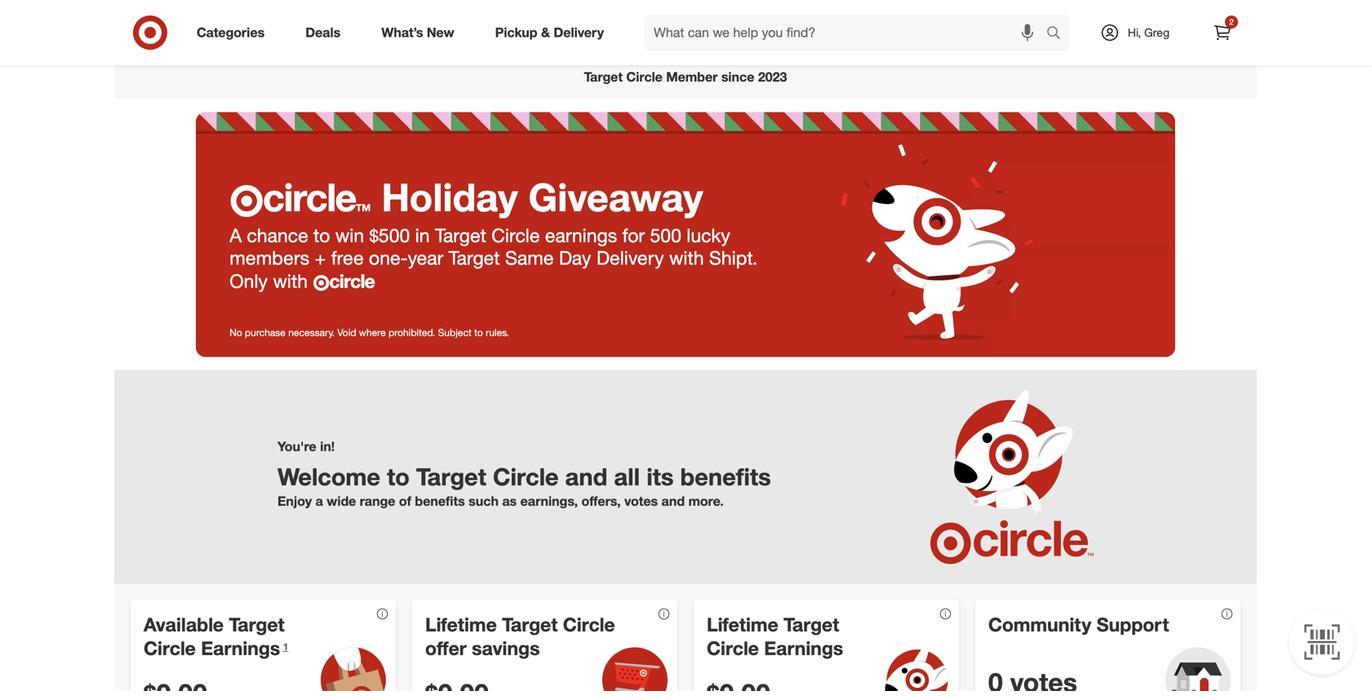 Task type: describe. For each thing, give the bounding box(es) containing it.
its
[[647, 463, 674, 492]]

only
[[230, 270, 268, 293]]

lifetime target
[[707, 614, 840, 637]]

welcome
[[278, 463, 380, 492]]

target circle member since 2023
[[584, 69, 787, 85]]

free
[[331, 247, 364, 269]]

a
[[230, 224, 242, 247]]

1 horizontal spatial benefits
[[680, 463, 771, 492]]

year
[[408, 247, 444, 269]]

available target circle earnings 1
[[144, 614, 288, 660]]

to inside a chance to win $500 in target circle earnings for 500 lucky members + free one-year target same day delivery with shipt. only with
[[314, 224, 330, 247]]

circle for circle
[[329, 270, 375, 293]]

more.
[[689, 493, 724, 509]]

a chance to win $500 in target circle earnings for 500 lucky members + free one-year target same day delivery with shipt. only with
[[230, 224, 758, 293]]

target right in
[[435, 224, 486, 247]]

greg!
[[676, 38, 725, 61]]

day
[[559, 247, 591, 269]]

support
[[1097, 614, 1169, 637]]

to inside the you're in! welcome to target circle and all its benefits enjoy a wide range of benefits such as earnings, offers, votes and more.
[[387, 463, 410, 492]]

1 horizontal spatial with
[[669, 247, 704, 269]]

2023
[[758, 69, 787, 85]]

500
[[650, 224, 682, 247]]

enjoy
[[278, 493, 312, 509]]

such
[[469, 493, 499, 509]]

hi, greg!
[[647, 38, 725, 61]]

earnings,
[[521, 493, 578, 509]]

of
[[399, 493, 411, 509]]

lifetime target circle earnings
[[707, 614, 844, 660]]

hi, greg
[[1128, 25, 1170, 40]]

0 vertical spatial circle
[[627, 69, 663, 85]]

search
[[1039, 26, 1079, 42]]

member
[[666, 69, 718, 85]]

one-
[[369, 247, 408, 269]]

pickup & delivery link
[[481, 15, 625, 51]]

rules.
[[486, 327, 509, 339]]

what's
[[381, 25, 423, 40]]

1 link
[[283, 641, 288, 653]]

circle for circle tm holiday giveaway
[[263, 174, 356, 221]]

tm
[[356, 202, 371, 214]]

lifetime target circle
[[425, 614, 615, 637]]

chance
[[247, 224, 308, 247]]

pickup & delivery
[[495, 25, 604, 40]]

circle earnings for available target
[[144, 637, 280, 660]]

prohibited.
[[389, 327, 435, 339]]

range
[[360, 493, 395, 509]]

+
[[315, 247, 326, 269]]

circle earnings for lifetime target
[[707, 637, 844, 660]]

earnings
[[545, 224, 617, 247]]

target down the pickup & delivery link
[[584, 69, 623, 85]]

where
[[359, 327, 386, 339]]

offer savings
[[425, 637, 540, 660]]

in!
[[320, 439, 335, 455]]

1 vertical spatial benefits
[[415, 493, 465, 509]]

0 vertical spatial delivery
[[554, 25, 604, 40]]

community support
[[989, 614, 1169, 637]]

all
[[614, 463, 640, 492]]



Task type: locate. For each thing, give the bounding box(es) containing it.
necessary.
[[288, 327, 335, 339]]

with down members
[[273, 270, 308, 293]]

circle up as
[[493, 463, 559, 492]]

circle
[[263, 174, 356, 221], [329, 270, 375, 293]]

1 vertical spatial to
[[474, 327, 483, 339]]

to
[[314, 224, 330, 247], [474, 327, 483, 339], [387, 463, 410, 492]]

target up 'such'
[[416, 463, 486, 492]]

to left rules. at the left of the page
[[474, 327, 483, 339]]

$500
[[369, 224, 410, 247]]

circle earnings inside available target circle earnings 1
[[144, 637, 280, 660]]

members
[[230, 247, 310, 269]]

greg
[[1145, 25, 1170, 40]]

circle earnings
[[144, 637, 280, 660], [707, 637, 844, 660]]

votes
[[625, 493, 658, 509]]

since
[[722, 69, 755, 85]]

2
[[1230, 17, 1234, 27]]

and down its
[[662, 493, 685, 509]]

0 horizontal spatial to
[[314, 224, 330, 247]]

giveaway
[[529, 174, 703, 221]]

1 vertical spatial circle
[[329, 270, 375, 293]]

circle earnings down lifetime target on the bottom right
[[707, 637, 844, 660]]

what's new
[[381, 25, 454, 40]]

1 vertical spatial circle
[[492, 224, 540, 247]]

wide
[[327, 493, 356, 509]]

0 horizontal spatial benefits
[[415, 493, 465, 509]]

circle inside the you're in! welcome to target circle and all its benefits enjoy a wide range of benefits such as earnings, offers, votes and more.
[[493, 463, 559, 492]]

a
[[316, 493, 323, 509]]

deals
[[306, 25, 341, 40]]

hi, for hi, greg!
[[647, 38, 671, 61]]

0 horizontal spatial circle earnings
[[144, 637, 280, 660]]

circle earnings down available target
[[144, 637, 280, 660]]

target right year on the left top of the page
[[449, 247, 500, 269]]

no purchase necessary. void where prohibited. subject to rules.
[[230, 327, 509, 339]]

target inside the you're in! welcome to target circle and all its benefits enjoy a wide range of benefits such as earnings, offers, votes and more.
[[416, 463, 486, 492]]

0 horizontal spatial hi,
[[647, 38, 671, 61]]

with
[[669, 247, 704, 269], [273, 270, 308, 293]]

hi, for hi, greg
[[1128, 25, 1141, 40]]

lucky
[[687, 224, 731, 247]]

delivery
[[554, 25, 604, 40], [597, 247, 664, 269]]

circle up chance
[[263, 174, 356, 221]]

1 horizontal spatial circle earnings
[[707, 637, 844, 660]]

1 horizontal spatial and
[[662, 493, 685, 509]]

0 horizontal spatial and
[[565, 463, 608, 492]]

1
[[283, 641, 288, 653]]

What can we help you find? suggestions appear below search field
[[644, 15, 1051, 51]]

to up of
[[387, 463, 410, 492]]

benefits up more.
[[680, 463, 771, 492]]

1 horizontal spatial hi,
[[1128, 25, 1141, 40]]

hi, left greg
[[1128, 25, 1141, 40]]

for
[[623, 224, 645, 247]]

circle down free
[[329, 270, 375, 293]]

offers,
[[582, 493, 621, 509]]

what's new link
[[368, 15, 475, 51]]

community
[[989, 614, 1092, 637]]

available target
[[144, 614, 285, 637]]

1 horizontal spatial to
[[387, 463, 410, 492]]

0 vertical spatial circle
[[263, 174, 356, 221]]

in
[[415, 224, 430, 247]]

holiday
[[382, 174, 518, 221]]

categories link
[[183, 15, 285, 51]]

pickup
[[495, 25, 538, 40]]

new
[[427, 25, 454, 40]]

search button
[[1039, 15, 1079, 54]]

1 vertical spatial delivery
[[597, 247, 664, 269]]

circle down "circle tm holiday giveaway"
[[492, 224, 540, 247]]

1 circle earnings from the left
[[144, 637, 280, 660]]

categories
[[197, 25, 265, 40]]

target
[[584, 69, 623, 85], [435, 224, 486, 247], [449, 247, 500, 269], [416, 463, 486, 492]]

2 vertical spatial circle
[[493, 463, 559, 492]]

to left win
[[314, 224, 330, 247]]

purchase
[[245, 327, 286, 339]]

0 vertical spatial to
[[314, 224, 330, 247]]

2 circle earnings from the left
[[707, 637, 844, 660]]

circle tm holiday giveaway
[[263, 174, 703, 221]]

circle
[[627, 69, 663, 85], [492, 224, 540, 247], [493, 463, 559, 492]]

hi, up target circle member since 2023
[[647, 38, 671, 61]]

you're in! welcome to target circle and all its benefits enjoy a wide range of benefits such as earnings, offers, votes and more.
[[278, 439, 771, 509]]

0 horizontal spatial with
[[273, 270, 308, 293]]

as
[[502, 493, 517, 509]]

2 horizontal spatial to
[[474, 327, 483, 339]]

circle left the member at the top of page
[[627, 69, 663, 85]]

benefits
[[680, 463, 771, 492], [415, 493, 465, 509]]

2 vertical spatial to
[[387, 463, 410, 492]]

shipt.
[[709, 247, 758, 269]]

you're
[[278, 439, 317, 455]]

delivery right &
[[554, 25, 604, 40]]

lifetime target circle offer savings
[[425, 614, 615, 660]]

deals link
[[292, 15, 361, 51]]

and
[[565, 463, 608, 492], [662, 493, 685, 509]]

and up offers,
[[565, 463, 608, 492]]

void
[[337, 327, 356, 339]]

circle inside a chance to win $500 in target circle earnings for 500 lucky members + free one-year target same day delivery with shipt. only with
[[492, 224, 540, 247]]

&
[[541, 25, 550, 40]]

benefits right of
[[415, 493, 465, 509]]

delivery inside a chance to win $500 in target circle earnings for 500 lucky members + free one-year target same day delivery with shipt. only with
[[597, 247, 664, 269]]

same
[[505, 247, 554, 269]]

hi,
[[1128, 25, 1141, 40], [647, 38, 671, 61]]

subject
[[438, 327, 472, 339]]

with left shipt.
[[669, 247, 704, 269]]

2 link
[[1205, 15, 1241, 51]]

win
[[335, 224, 364, 247]]

delivery right day
[[597, 247, 664, 269]]

no
[[230, 327, 242, 339]]

0 vertical spatial benefits
[[680, 463, 771, 492]]

1 vertical spatial and
[[662, 493, 685, 509]]

0 vertical spatial and
[[565, 463, 608, 492]]



Task type: vqa. For each thing, say whether or not it's contained in the screenshot.
you're in! welcome to target circle and all its benefits enjoy a wide range of benefits such as earnings, offers, votes and more.
yes



